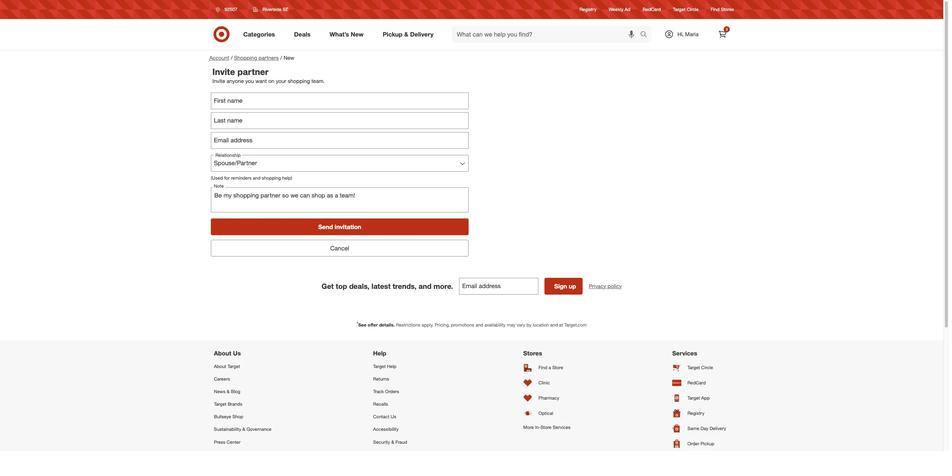 Task type: locate. For each thing, give the bounding box(es) containing it.
92507 button
[[211, 3, 245, 16]]

0 horizontal spatial /
[[231, 55, 233, 61]]

store right a
[[552, 365, 563, 371]]

account link
[[209, 55, 229, 61]]

1 horizontal spatial pickup
[[700, 442, 714, 447]]

circle up maria
[[687, 7, 699, 12]]

0 horizontal spatial find
[[539, 365, 547, 371]]

registry link down the target app
[[672, 406, 729, 422]]

new right partners
[[284, 55, 294, 61]]

0 vertical spatial stores
[[721, 7, 734, 12]]

redcard link right ad
[[643, 6, 661, 13]]

se
[[283, 6, 288, 12]]

0 vertical spatial new
[[351, 30, 364, 38]]

0 vertical spatial redcard link
[[643, 6, 661, 13]]

0 horizontal spatial registry link
[[580, 6, 597, 13]]

anyone
[[227, 78, 244, 84]]

1 vertical spatial shopping
[[262, 175, 281, 181]]

registry left weekly
[[580, 7, 597, 12]]

fraud
[[395, 440, 407, 446]]

redcard link
[[643, 6, 661, 13], [672, 376, 729, 391]]

pickup
[[383, 30, 402, 38], [700, 442, 714, 447]]

target down news
[[214, 402, 226, 408]]

invite down account 'link'
[[212, 66, 235, 77]]

2 / from the left
[[280, 55, 282, 61]]

registry up the 'same'
[[687, 411, 704, 417]]

order pickup
[[687, 442, 714, 447]]

delivery for pickup & delivery
[[410, 30, 434, 38]]

target.com
[[564, 322, 587, 328]]

redcard link for find stores link
[[643, 6, 661, 13]]

0 vertical spatial invite
[[212, 66, 235, 77]]

0 vertical spatial pickup
[[383, 30, 402, 38]]

0 vertical spatial shopping
[[288, 78, 310, 84]]

help up returns link
[[387, 364, 396, 370]]

1 vertical spatial target circle
[[687, 365, 713, 371]]

0 horizontal spatial new
[[284, 55, 294, 61]]

deals,
[[349, 282, 369, 291]]

stores up the 3
[[721, 7, 734, 12]]

1 horizontal spatial shopping
[[288, 78, 310, 84]]

find stores
[[711, 7, 734, 12]]

registry link left weekly
[[580, 6, 597, 13]]

more
[[523, 425, 534, 431]]

0 vertical spatial registry
[[580, 7, 597, 12]]

categories
[[243, 30, 275, 38]]

center
[[227, 440, 241, 446]]

target app
[[687, 396, 710, 402]]

bullseye shop link
[[214, 411, 271, 424]]

None text field
[[211, 132, 469, 149]]

day
[[701, 426, 708, 432]]

1 horizontal spatial help
[[387, 364, 396, 370]]

for
[[224, 175, 230, 181]]

1 vertical spatial registry
[[687, 411, 704, 417]]

accessibility link
[[373, 424, 422, 436]]

What can we help you find? suggestions appear below search field
[[452, 26, 642, 43]]

pickup inside 'link'
[[383, 30, 402, 38]]

what's new link
[[323, 26, 373, 43]]

None text field
[[211, 93, 469, 109], [211, 112, 469, 129], [459, 278, 538, 295], [211, 93, 469, 109], [211, 112, 469, 129], [459, 278, 538, 295]]

1 vertical spatial registry link
[[672, 406, 729, 422]]

about up careers
[[214, 364, 226, 370]]

at
[[559, 322, 563, 328]]

1 vertical spatial invite
[[212, 78, 225, 84]]

invite left anyone at the left of page
[[212, 78, 225, 84]]

what's new
[[330, 30, 364, 38]]

& inside 'link'
[[404, 30, 408, 38]]

1 vertical spatial target circle link
[[672, 361, 729, 376]]

1 vertical spatial us
[[391, 415, 396, 420]]

1 vertical spatial store
[[541, 425, 552, 431]]

help up target help
[[373, 350, 386, 358]]

about for about us
[[214, 350, 231, 358]]

1 vertical spatial redcard link
[[672, 376, 729, 391]]

find a store link
[[523, 361, 571, 376]]

pickup & delivery link
[[376, 26, 443, 43]]

0 vertical spatial us
[[233, 350, 241, 358]]

redcard up the target app
[[687, 381, 706, 386]]

find left a
[[539, 365, 547, 371]]

& for fraud
[[391, 440, 394, 446]]

0 vertical spatial about
[[214, 350, 231, 358]]

1 horizontal spatial redcard link
[[672, 376, 729, 391]]

us up about target link
[[233, 350, 241, 358]]

0 horizontal spatial registry
[[580, 7, 597, 12]]

find inside find stores link
[[711, 7, 720, 12]]

1 about from the top
[[214, 350, 231, 358]]

and left availability on the bottom right of the page
[[476, 322, 483, 328]]

/ right partners
[[280, 55, 282, 61]]

target brands link
[[214, 398, 271, 411]]

0 horizontal spatial stores
[[523, 350, 542, 358]]

1 vertical spatial find
[[539, 365, 547, 371]]

may
[[507, 322, 515, 328]]

recalls
[[373, 402, 388, 408]]

0 vertical spatial find
[[711, 7, 720, 12]]

0 horizontal spatial us
[[233, 350, 241, 358]]

1 horizontal spatial delivery
[[710, 426, 726, 432]]

store down optical link
[[541, 425, 552, 431]]

governance
[[247, 427, 271, 433]]

deals
[[294, 30, 310, 38]]

sustainability & governance link
[[214, 424, 271, 436]]

0 horizontal spatial redcard link
[[643, 6, 661, 13]]

target circle link up hi, maria at the right top of the page
[[673, 6, 699, 13]]

about for about target
[[214, 364, 226, 370]]

0 vertical spatial help
[[373, 350, 386, 358]]

privacy policy
[[589, 283, 622, 290]]

trends,
[[393, 282, 417, 291]]

0 vertical spatial redcard
[[643, 7, 661, 12]]

and left more.
[[419, 282, 432, 291]]

redcard right ad
[[643, 7, 661, 12]]

find a store
[[539, 365, 563, 371]]

latest
[[371, 282, 391, 291]]

*
[[357, 321, 358, 326]]

1 horizontal spatial stores
[[721, 7, 734, 12]]

about up the about target at bottom
[[214, 350, 231, 358]]

1 horizontal spatial us
[[391, 415, 396, 420]]

promotions
[[451, 322, 474, 328]]

1 vertical spatial pickup
[[700, 442, 714, 447]]

0 vertical spatial target circle link
[[673, 6, 699, 13]]

1 vertical spatial new
[[284, 55, 294, 61]]

orders
[[385, 389, 399, 395]]

0 horizontal spatial services
[[553, 425, 571, 431]]

us right "contact" at bottom
[[391, 415, 396, 420]]

about target
[[214, 364, 240, 370]]

0 horizontal spatial store
[[541, 425, 552, 431]]

2 invite from the top
[[212, 78, 225, 84]]

security
[[373, 440, 390, 446]]

0 horizontal spatial redcard
[[643, 7, 661, 12]]

target up the hi,
[[673, 7, 686, 12]]

new right what's
[[351, 30, 364, 38]]

0 vertical spatial target circle
[[673, 7, 699, 12]]

shopping left help)
[[262, 175, 281, 181]]

delivery
[[410, 30, 434, 38], [710, 426, 726, 432]]

delivery inside 'link'
[[410, 30, 434, 38]]

1 vertical spatial delivery
[[710, 426, 726, 432]]

& for blog
[[227, 389, 230, 395]]

sign up
[[554, 283, 576, 290]]

0 horizontal spatial help
[[373, 350, 386, 358]]

0 horizontal spatial circle
[[687, 7, 699, 12]]

registry link
[[580, 6, 597, 13], [672, 406, 729, 422]]

clinic
[[539, 381, 550, 386]]

and
[[253, 175, 261, 181], [419, 282, 432, 291], [476, 322, 483, 328], [550, 322, 558, 328]]

stores up find a store link
[[523, 350, 542, 358]]

send invitation
[[318, 223, 361, 231]]

cancel
[[330, 245, 349, 252]]

3 link
[[714, 26, 731, 43]]

1 horizontal spatial /
[[280, 55, 282, 61]]

0 vertical spatial store
[[552, 365, 563, 371]]

target up the target app
[[687, 365, 700, 371]]

1 horizontal spatial circle
[[701, 365, 713, 371]]

restrictions
[[396, 322, 420, 328]]

0 vertical spatial services
[[672, 350, 697, 358]]

redcard
[[643, 7, 661, 12], [687, 381, 706, 386]]

1 horizontal spatial find
[[711, 7, 720, 12]]

top
[[336, 282, 347, 291]]

1 horizontal spatial store
[[552, 365, 563, 371]]

0 vertical spatial circle
[[687, 7, 699, 12]]

in-
[[535, 425, 541, 431]]

& for governance
[[242, 427, 245, 433]]

find stores link
[[711, 6, 734, 13]]

find up 3 "link"
[[711, 7, 720, 12]]

target left app at the right of page
[[687, 396, 700, 402]]

target circle up hi, maria at the right top of the page
[[673, 7, 699, 12]]

redcard link for right the registry link
[[672, 376, 729, 391]]

optical
[[539, 411, 553, 417]]

1 invite from the top
[[212, 66, 235, 77]]

us inside 'link'
[[391, 415, 396, 420]]

us
[[233, 350, 241, 358], [391, 415, 396, 420]]

target circle link
[[673, 6, 699, 13], [672, 361, 729, 376]]

circle
[[687, 7, 699, 12], [701, 365, 713, 371]]

more in-store services
[[523, 425, 571, 431]]

want
[[255, 78, 267, 84]]

0 horizontal spatial pickup
[[383, 30, 402, 38]]

send invitation button
[[211, 219, 469, 235]]

store for a
[[552, 365, 563, 371]]

target circle link up target app link at the bottom of the page
[[672, 361, 729, 376]]

shopping right your
[[288, 78, 310, 84]]

target circle
[[673, 7, 699, 12], [687, 365, 713, 371]]

1 vertical spatial about
[[214, 364, 226, 370]]

track orders
[[373, 389, 399, 395]]

/ right account
[[231, 55, 233, 61]]

about target link
[[214, 361, 271, 373]]

0 vertical spatial delivery
[[410, 30, 434, 38]]

2 about from the top
[[214, 364, 226, 370]]

partners
[[259, 55, 279, 61]]

0 horizontal spatial delivery
[[410, 30, 434, 38]]

redcard link up the target app
[[672, 376, 729, 391]]

find inside find a store link
[[539, 365, 547, 371]]

1 vertical spatial help
[[387, 364, 396, 370]]

1 horizontal spatial redcard
[[687, 381, 706, 386]]

target down the about us
[[228, 364, 240, 370]]

categories link
[[237, 26, 285, 43]]

target circle up target app link at the bottom of the page
[[687, 365, 713, 371]]

riverside se button
[[248, 3, 293, 16]]

circle up app at the right of page
[[701, 365, 713, 371]]

press center
[[214, 440, 241, 446]]



Task type: vqa. For each thing, say whether or not it's contained in the screenshot.
ago associated with Stocking ideas to match their style & holiday vibe.
no



Task type: describe. For each thing, give the bounding box(es) containing it.
news
[[214, 389, 225, 395]]

* see offer details. restrictions apply. pricing, promotions and availability may vary by location and at target.com
[[357, 321, 587, 328]]

sign up button
[[545, 278, 583, 295]]

search
[[637, 31, 655, 39]]

riverside se
[[262, 6, 288, 12]]

1 vertical spatial circle
[[701, 365, 713, 371]]

availability
[[485, 322, 506, 328]]

pharmacy
[[539, 396, 559, 402]]

shopping
[[234, 55, 257, 61]]

cancel link
[[211, 240, 469, 257]]

shop
[[232, 415, 243, 420]]

accessibility
[[373, 427, 399, 433]]

account / shopping partners / new
[[209, 55, 294, 61]]

delivery for same day delivery
[[710, 426, 726, 432]]

1 vertical spatial redcard
[[687, 381, 706, 386]]

by
[[527, 322, 531, 328]]

security & fraud
[[373, 440, 407, 446]]

weekly ad
[[609, 7, 630, 12]]

search button
[[637, 26, 655, 44]]

target app link
[[672, 391, 729, 406]]

same day delivery link
[[672, 422, 729, 437]]

returns
[[373, 377, 389, 382]]

us for contact us
[[391, 415, 396, 420]]

your
[[276, 78, 286, 84]]

shopping partners link
[[234, 55, 279, 61]]

up
[[569, 283, 576, 290]]

about us
[[214, 350, 241, 358]]

3
[[726, 27, 728, 32]]

blog
[[231, 389, 240, 395]]

weekly ad link
[[609, 6, 630, 13]]

more.
[[434, 282, 453, 291]]

team.
[[311, 78, 325, 84]]

target up returns
[[373, 364, 386, 370]]

news & blog link
[[214, 386, 271, 398]]

invitation
[[335, 223, 361, 231]]

pharmacy link
[[523, 391, 571, 406]]

92507
[[225, 6, 237, 12]]

find for find stores
[[711, 7, 720, 12]]

what's
[[330, 30, 349, 38]]

contact
[[373, 415, 389, 420]]

hi,
[[677, 31, 684, 37]]

pickup & delivery
[[383, 30, 434, 38]]

offer
[[368, 322, 378, 328]]

target brands
[[214, 402, 242, 408]]

track orders link
[[373, 386, 422, 398]]

you
[[245, 78, 254, 84]]

order pickup link
[[672, 437, 729, 452]]

contact us
[[373, 415, 396, 420]]

maria
[[685, 31, 699, 37]]

vary
[[517, 322, 525, 328]]

(used
[[211, 175, 223, 181]]

app
[[701, 396, 710, 402]]

1 vertical spatial services
[[553, 425, 571, 431]]

same day delivery
[[687, 426, 726, 432]]

reminders
[[231, 175, 252, 181]]

order
[[687, 442, 699, 447]]

help)
[[282, 175, 292, 181]]

partner
[[237, 66, 269, 77]]

ad
[[625, 7, 630, 12]]

target inside 'link'
[[214, 402, 226, 408]]

location
[[533, 322, 549, 328]]

store for in-
[[541, 425, 552, 431]]

privacy
[[589, 283, 606, 290]]

contact us link
[[373, 411, 422, 424]]

returns link
[[373, 373, 422, 386]]

on
[[268, 78, 274, 84]]

and right reminders
[[253, 175, 261, 181]]

invite partner invite anyone you want on your shopping team.
[[212, 66, 325, 84]]

and left at
[[550, 322, 558, 328]]

news & blog
[[214, 389, 240, 395]]

weekly
[[609, 7, 623, 12]]

& for delivery
[[404, 30, 408, 38]]

1 vertical spatial stores
[[523, 350, 542, 358]]

1 horizontal spatial registry
[[687, 411, 704, 417]]

shopping inside the invite partner invite anyone you want on your shopping team.
[[288, 78, 310, 84]]

clinic link
[[523, 376, 571, 391]]

same
[[687, 426, 699, 432]]

target help
[[373, 364, 396, 370]]

pricing,
[[435, 322, 450, 328]]

careers link
[[214, 373, 271, 386]]

us for about us
[[233, 350, 241, 358]]

1 horizontal spatial registry link
[[672, 406, 729, 422]]

sustainability
[[214, 427, 241, 433]]

0 vertical spatial registry link
[[580, 6, 597, 13]]

riverside
[[262, 6, 281, 12]]

bullseye
[[214, 415, 231, 420]]

press
[[214, 440, 225, 446]]

careers
[[214, 377, 230, 382]]

send
[[318, 223, 333, 231]]

account
[[209, 55, 229, 61]]

Be my shopping partner so we can shop as a team! text field
[[211, 188, 469, 213]]

brands
[[228, 402, 242, 408]]

details.
[[379, 322, 395, 328]]

find for find a store
[[539, 365, 547, 371]]

1 horizontal spatial new
[[351, 30, 364, 38]]

sustainability & governance
[[214, 427, 271, 433]]

0 horizontal spatial shopping
[[262, 175, 281, 181]]

get
[[322, 282, 334, 291]]

1 horizontal spatial services
[[672, 350, 697, 358]]

privacy policy link
[[589, 283, 622, 290]]

bullseye shop
[[214, 415, 243, 420]]

press center link
[[214, 436, 271, 449]]

1 / from the left
[[231, 55, 233, 61]]

a
[[549, 365, 551, 371]]



